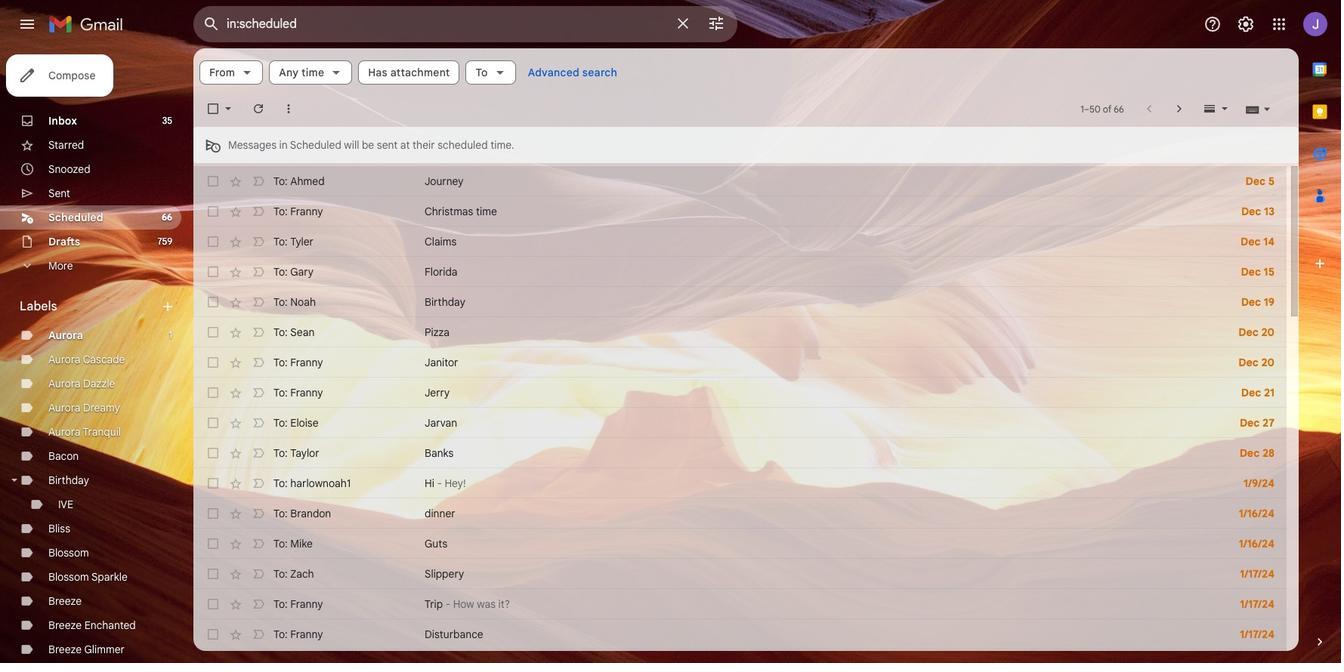 Task type: describe. For each thing, give the bounding box(es) containing it.
to: zach
[[274, 567, 314, 581]]

florida
[[425, 265, 458, 279]]

1 for 1
[[169, 329, 172, 341]]

dec 28
[[1240, 447, 1275, 460]]

more
[[48, 259, 73, 273]]

sent
[[377, 138, 398, 152]]

1/9/24
[[1244, 477, 1275, 490]]

to: for florida
[[274, 265, 288, 279]]

6 row from the top
[[193, 317, 1287, 348]]

was
[[477, 598, 496, 611]]

banks link
[[425, 446, 1220, 461]]

66 inside labels navigation
[[162, 212, 172, 223]]

tyler
[[290, 235, 313, 249]]

5 row from the top
[[193, 287, 1287, 317]]

time.
[[490, 138, 514, 152]]

more image
[[281, 101, 296, 116]]

dec 15
[[1241, 265, 1275, 279]]

to: franny for jerry
[[274, 386, 323, 400]]

5
[[1268, 175, 1275, 188]]

to: for pizza
[[274, 326, 288, 339]]

to
[[476, 66, 488, 79]]

dec 14
[[1241, 235, 1275, 249]]

4 franny from the top
[[290, 598, 323, 611]]

to: mike
[[274, 537, 313, 551]]

advanced search options image
[[701, 8, 731, 39]]

snoozed link
[[48, 162, 90, 176]]

to: for slippery
[[274, 567, 288, 581]]

messages
[[228, 138, 277, 152]]

from
[[209, 66, 235, 79]]

time for any time
[[302, 66, 324, 79]]

be
[[362, 138, 374, 152]]

any time
[[279, 66, 324, 79]]

mike
[[290, 537, 313, 551]]

jerry
[[425, 386, 450, 400]]

glimmer
[[84, 643, 125, 657]]

advanced
[[528, 66, 580, 79]]

to: for disturbance
[[274, 628, 288, 642]]

28
[[1263, 447, 1275, 460]]

4 row from the top
[[193, 257, 1287, 287]]

banks
[[425, 447, 454, 460]]

15 row from the top
[[193, 589, 1287, 620]]

aurora for aurora tranquil
[[48, 425, 80, 439]]

snoozed
[[48, 162, 90, 176]]

guts link
[[425, 536, 1219, 552]]

bliss link
[[48, 522, 70, 536]]

dec for claims
[[1241, 235, 1261, 249]]

birthday inside labels navigation
[[48, 474, 89, 487]]

to: eloise
[[274, 416, 319, 430]]

will
[[344, 138, 359, 152]]

blossom for blossom sparkle
[[48, 570, 89, 584]]

dec for janitor
[[1239, 356, 1259, 369]]

4 to: franny from the top
[[274, 598, 323, 611]]

enchanted
[[84, 619, 136, 632]]

1/17/24 for slippery
[[1240, 567, 1275, 581]]

to: for jarvan
[[274, 416, 288, 430]]

dreamy
[[83, 401, 120, 415]]

dec 19
[[1241, 295, 1275, 309]]

support image
[[1204, 15, 1222, 33]]

it?
[[498, 598, 510, 611]]

tranquil
[[83, 425, 121, 439]]

scheduled
[[438, 138, 488, 152]]

jerry link
[[425, 385, 1222, 400]]

to: for birthday
[[274, 295, 288, 309]]

15
[[1264, 265, 1275, 279]]

13 row from the top
[[193, 529, 1287, 559]]

to: franny for disturbance
[[274, 628, 323, 642]]

16 row from the top
[[193, 620, 1287, 650]]

2 row from the top
[[193, 196, 1287, 227]]

to: for jerry
[[274, 386, 288, 400]]

8 row from the top
[[193, 378, 1287, 408]]

scheduled link
[[48, 211, 103, 224]]

harlownoah1
[[290, 477, 351, 490]]

to: brandon
[[274, 507, 331, 521]]

1 50 of 66
[[1081, 103, 1124, 114]]

any
[[279, 66, 299, 79]]

older image
[[1172, 101, 1187, 116]]

Search mail text field
[[227, 17, 665, 32]]

1/16/24 for dinner
[[1239, 507, 1275, 521]]

drafts
[[48, 235, 80, 249]]

1 row from the top
[[193, 166, 1287, 196]]

to: harlownoah1
[[274, 477, 351, 490]]

759
[[157, 236, 172, 247]]

19
[[1264, 295, 1275, 309]]

21
[[1264, 386, 1275, 400]]

journey
[[425, 175, 464, 188]]

dec for christmas time
[[1241, 205, 1261, 218]]

zach
[[290, 567, 314, 581]]

their
[[413, 138, 435, 152]]

to: sean
[[274, 326, 315, 339]]

15 to: from the top
[[274, 598, 288, 611]]

7 row from the top
[[193, 348, 1287, 378]]

breeze for breeze glimmer
[[48, 643, 82, 657]]

breeze for breeze enchanted
[[48, 619, 82, 632]]

compose
[[48, 69, 96, 82]]

trip - how was it?
[[425, 598, 510, 611]]

to: for claims
[[274, 235, 288, 249]]

aurora cascade
[[48, 353, 125, 366]]

blossom for blossom link
[[48, 546, 89, 560]]

messages in scheduled will be sent at their scheduled time.
[[228, 138, 514, 152]]

cascade
[[83, 353, 125, 366]]

dinner link
[[425, 506, 1219, 521]]

dec for jerry
[[1241, 386, 1261, 400]]

- for hi
[[437, 477, 442, 490]]

aurora tranquil link
[[48, 425, 121, 439]]

gmail image
[[48, 9, 131, 39]]

dec for birthday
[[1241, 295, 1261, 309]]

aurora for aurora dreamy
[[48, 401, 80, 415]]

journey link
[[425, 174, 1226, 189]]

10 row from the top
[[193, 438, 1287, 468]]

more button
[[0, 254, 181, 278]]

breeze link
[[48, 595, 82, 608]]

florida link
[[425, 264, 1221, 280]]

dinner
[[425, 507, 455, 521]]

dec 21
[[1241, 386, 1275, 400]]

dec 5
[[1246, 175, 1275, 188]]

taylor
[[290, 447, 319, 460]]

main menu image
[[18, 15, 36, 33]]

dec 20 for pizza
[[1239, 326, 1275, 339]]

any time button
[[269, 60, 352, 85]]

has attachment
[[368, 66, 450, 79]]

1/16/24 for guts
[[1239, 537, 1275, 551]]

clear search image
[[668, 8, 698, 39]]

aurora dazzle link
[[48, 377, 115, 391]]

aurora for aurora link
[[48, 329, 83, 342]]



Task type: vqa. For each thing, say whether or not it's contained in the screenshot.
Aurora for Aurora Dreamy
yes



Task type: locate. For each thing, give the bounding box(es) containing it.
12 row from the top
[[193, 499, 1287, 529]]

scheduled up drafts
[[48, 211, 103, 224]]

2 aurora from the top
[[48, 353, 80, 366]]

to: franny for janitor
[[274, 356, 323, 369]]

to button
[[466, 60, 516, 85]]

dec left the 21
[[1241, 386, 1261, 400]]

has
[[368, 66, 388, 79]]

1 vertical spatial 1/17/24
[[1240, 598, 1275, 611]]

dec 20 down dec 19
[[1239, 326, 1275, 339]]

None checkbox
[[206, 204, 221, 219], [206, 234, 221, 249], [206, 264, 221, 280], [206, 355, 221, 370], [206, 385, 221, 400], [206, 446, 221, 461], [206, 476, 221, 491], [206, 506, 221, 521], [206, 597, 221, 612], [206, 204, 221, 219], [206, 234, 221, 249], [206, 264, 221, 280], [206, 355, 221, 370], [206, 385, 221, 400], [206, 446, 221, 461], [206, 476, 221, 491], [206, 506, 221, 521], [206, 597, 221, 612]]

breeze glimmer
[[48, 643, 125, 657]]

0 vertical spatial 1/16/24
[[1239, 507, 1275, 521]]

12 to: from the top
[[274, 507, 288, 521]]

0 horizontal spatial 1
[[169, 329, 172, 341]]

1 aurora from the top
[[48, 329, 83, 342]]

0 vertical spatial scheduled
[[290, 138, 341, 152]]

1 horizontal spatial birthday link
[[425, 295, 1222, 310]]

dec left 28
[[1240, 447, 1260, 460]]

search mail image
[[198, 11, 225, 38]]

birthday link up ive link
[[48, 474, 89, 487]]

drafts link
[[48, 235, 80, 249]]

refresh image
[[251, 101, 266, 116]]

0 vertical spatial 1
[[1081, 103, 1084, 114]]

row
[[193, 166, 1287, 196], [193, 196, 1287, 227], [193, 227, 1287, 257], [193, 257, 1287, 287], [193, 287, 1287, 317], [193, 317, 1287, 348], [193, 348, 1287, 378], [193, 378, 1287, 408], [193, 408, 1287, 438], [193, 438, 1287, 468], [193, 468, 1287, 499], [193, 499, 1287, 529], [193, 529, 1287, 559], [193, 559, 1287, 589], [193, 589, 1287, 620], [193, 620, 1287, 650], [193, 650, 1287, 663]]

3 to: from the top
[[274, 235, 288, 249]]

to: noah
[[274, 295, 316, 309]]

1 vertical spatial 20
[[1261, 356, 1275, 369]]

1 horizontal spatial 66
[[1114, 103, 1124, 114]]

to: tyler
[[274, 235, 313, 249]]

66 right of
[[1114, 103, 1124, 114]]

27
[[1263, 416, 1275, 430]]

aurora up aurora dreamy link
[[48, 377, 80, 391]]

time for christmas time
[[476, 205, 497, 218]]

1 for 1 50 of 66
[[1081, 103, 1084, 114]]

1 vertical spatial -
[[446, 598, 450, 611]]

1 1/17/24 from the top
[[1240, 567, 1275, 581]]

14 to: from the top
[[274, 567, 288, 581]]

0 horizontal spatial 66
[[162, 212, 172, 223]]

to: for christmas time
[[274, 205, 288, 218]]

3 row from the top
[[193, 227, 1287, 257]]

dec for banks
[[1240, 447, 1260, 460]]

3 to: franny from the top
[[274, 386, 323, 400]]

to: for banks
[[274, 447, 288, 460]]

3 1/17/24 from the top
[[1240, 628, 1275, 642]]

1 to: from the top
[[274, 175, 288, 188]]

aurora
[[48, 329, 83, 342], [48, 353, 80, 366], [48, 377, 80, 391], [48, 401, 80, 415], [48, 425, 80, 439]]

1 horizontal spatial 1
[[1081, 103, 1084, 114]]

aurora down aurora link
[[48, 353, 80, 366]]

starred link
[[48, 138, 84, 152]]

9 to: from the top
[[274, 416, 288, 430]]

5 franny from the top
[[290, 628, 323, 642]]

1
[[1081, 103, 1084, 114], [169, 329, 172, 341]]

17 row from the top
[[193, 650, 1287, 663]]

9 row from the top
[[193, 408, 1287, 438]]

7 to: from the top
[[274, 356, 288, 369]]

dec 27
[[1240, 416, 1275, 430]]

2 to: from the top
[[274, 205, 288, 218]]

attachment
[[390, 66, 450, 79]]

2 to: franny from the top
[[274, 356, 323, 369]]

blossom link
[[48, 546, 89, 560]]

breeze down 'blossom sparkle'
[[48, 595, 82, 608]]

ive link
[[58, 498, 73, 512]]

gary
[[290, 265, 314, 279]]

aurora down the aurora dazzle
[[48, 401, 80, 415]]

dec for journey
[[1246, 175, 1266, 188]]

0 horizontal spatial birthday
[[48, 474, 89, 487]]

0 vertical spatial dec 20
[[1239, 326, 1275, 339]]

scheduled right in
[[290, 138, 341, 152]]

2 20 from the top
[[1261, 356, 1275, 369]]

1 vertical spatial 1
[[169, 329, 172, 341]]

blossom down blossom link
[[48, 570, 89, 584]]

aurora dazzle
[[48, 377, 115, 391]]

dec for pizza
[[1239, 326, 1259, 339]]

2 1/17/24 from the top
[[1240, 598, 1275, 611]]

to: for guts
[[274, 537, 288, 551]]

to: taylor
[[274, 447, 319, 460]]

sent link
[[48, 187, 70, 200]]

1 breeze from the top
[[48, 595, 82, 608]]

2 1/16/24 from the top
[[1239, 537, 1275, 551]]

2 blossom from the top
[[48, 570, 89, 584]]

10 to: from the top
[[274, 447, 288, 460]]

claims link
[[425, 234, 1221, 249]]

noah
[[290, 295, 316, 309]]

main content
[[193, 48, 1299, 663]]

0 vertical spatial time
[[302, 66, 324, 79]]

eloise
[[290, 416, 319, 430]]

66 up 759
[[162, 212, 172, 223]]

has attachment button
[[358, 60, 460, 85]]

11 row from the top
[[193, 468, 1287, 499]]

disturbance link
[[425, 627, 1220, 642]]

christmas time
[[425, 205, 497, 218]]

0 vertical spatial blossom
[[48, 546, 89, 560]]

None search field
[[193, 6, 737, 42]]

8 to: from the top
[[274, 386, 288, 400]]

breeze down breeze enchanted
[[48, 643, 82, 657]]

franny for christmas time
[[290, 205, 323, 218]]

2 vertical spatial breeze
[[48, 643, 82, 657]]

main content containing from
[[193, 48, 1299, 663]]

1 inside labels navigation
[[169, 329, 172, 341]]

0 horizontal spatial birthday link
[[48, 474, 89, 487]]

1 dec 20 from the top
[[1239, 326, 1275, 339]]

ahmed
[[290, 175, 325, 188]]

0 vertical spatial birthday link
[[425, 295, 1222, 310]]

0 vertical spatial breeze
[[48, 595, 82, 608]]

2 breeze from the top
[[48, 619, 82, 632]]

sent
[[48, 187, 70, 200]]

to: franny for christmas time
[[274, 205, 323, 218]]

0 vertical spatial 20
[[1261, 326, 1275, 339]]

1 20 from the top
[[1261, 326, 1275, 339]]

1 blossom from the top
[[48, 546, 89, 560]]

1 to: franny from the top
[[274, 205, 323, 218]]

inbox
[[48, 114, 77, 128]]

jarvan link
[[425, 416, 1220, 431]]

1 vertical spatial time
[[476, 205, 497, 218]]

in
[[279, 138, 288, 152]]

birthday down florida
[[425, 295, 465, 309]]

at
[[400, 138, 410, 152]]

settings image
[[1237, 15, 1255, 33]]

christmas
[[425, 205, 473, 218]]

aurora link
[[48, 329, 83, 342]]

hi - hey!
[[425, 477, 466, 490]]

1 horizontal spatial time
[[476, 205, 497, 218]]

None checkbox
[[206, 101, 221, 116], [206, 174, 221, 189], [206, 295, 221, 310], [206, 325, 221, 340], [206, 416, 221, 431], [206, 536, 221, 552], [206, 567, 221, 582], [206, 627, 221, 642], [206, 101, 221, 116], [206, 174, 221, 189], [206, 295, 221, 310], [206, 325, 221, 340], [206, 416, 221, 431], [206, 536, 221, 552], [206, 567, 221, 582], [206, 627, 221, 642]]

time
[[302, 66, 324, 79], [476, 205, 497, 218]]

16 to: from the top
[[274, 628, 288, 642]]

1/16/24
[[1239, 507, 1275, 521], [1239, 537, 1275, 551]]

0 horizontal spatial -
[[437, 477, 442, 490]]

franny for jerry
[[290, 386, 323, 400]]

franny for janitor
[[290, 356, 323, 369]]

1 franny from the top
[[290, 205, 323, 218]]

aurora dreamy
[[48, 401, 120, 415]]

birthday up ive link
[[48, 474, 89, 487]]

2 franny from the top
[[290, 356, 323, 369]]

20 for janitor
[[1261, 356, 1275, 369]]

2 vertical spatial 1/17/24
[[1240, 628, 1275, 642]]

labels heading
[[20, 299, 160, 314]]

advanced search
[[528, 66, 617, 79]]

scheduled inside labels navigation
[[48, 211, 103, 224]]

0 vertical spatial birthday
[[425, 295, 465, 309]]

1 vertical spatial scheduled
[[48, 211, 103, 224]]

tab list
[[1299, 48, 1341, 609]]

66 inside main content
[[1114, 103, 1124, 114]]

20
[[1261, 326, 1275, 339], [1261, 356, 1275, 369]]

slippery link
[[425, 567, 1220, 582]]

time inside dropdown button
[[302, 66, 324, 79]]

dec left '27'
[[1240, 416, 1260, 430]]

to: for dinner
[[274, 507, 288, 521]]

disturbance
[[425, 628, 483, 642]]

dec up dec 21
[[1239, 356, 1259, 369]]

trip
[[425, 598, 443, 611]]

time right any
[[302, 66, 324, 79]]

dec 20 for janitor
[[1239, 356, 1275, 369]]

5 to: from the top
[[274, 295, 288, 309]]

toggle split pane mode image
[[1202, 101, 1217, 116]]

search
[[582, 66, 617, 79]]

sean
[[290, 326, 315, 339]]

scheduled inside main content
[[290, 138, 341, 152]]

blossom sparkle link
[[48, 570, 128, 584]]

to: for janitor
[[274, 356, 288, 369]]

janitor link
[[425, 355, 1219, 370]]

0 horizontal spatial scheduled
[[48, 211, 103, 224]]

3 franny from the top
[[290, 386, 323, 400]]

1 vertical spatial blossom
[[48, 570, 89, 584]]

1 horizontal spatial birthday
[[425, 295, 465, 309]]

aurora for aurora cascade
[[48, 353, 80, 366]]

dec for florida
[[1241, 265, 1261, 279]]

0 vertical spatial -
[[437, 477, 442, 490]]

labels navigation
[[0, 48, 193, 663]]

breeze for breeze link
[[48, 595, 82, 608]]

dec 13
[[1241, 205, 1275, 218]]

20 up the 21
[[1261, 356, 1275, 369]]

hi
[[425, 477, 434, 490]]

to: for journey
[[274, 175, 288, 188]]

6 to: from the top
[[274, 326, 288, 339]]

3 aurora from the top
[[48, 377, 80, 391]]

blossom down the bliss link
[[48, 546, 89, 560]]

starred
[[48, 138, 84, 152]]

dec left 19
[[1241, 295, 1261, 309]]

breeze enchanted link
[[48, 619, 136, 632]]

5 aurora from the top
[[48, 425, 80, 439]]

bacon link
[[48, 450, 79, 463]]

sparkle
[[91, 570, 128, 584]]

claims
[[425, 235, 457, 249]]

1/17/24 for disturbance
[[1240, 628, 1275, 642]]

blossom sparkle
[[48, 570, 128, 584]]

blossom
[[48, 546, 89, 560], [48, 570, 89, 584]]

20 down 19
[[1261, 326, 1275, 339]]

20 for pizza
[[1261, 326, 1275, 339]]

dec left 5
[[1246, 175, 1266, 188]]

13 to: from the top
[[274, 537, 288, 551]]

aurora up aurora cascade
[[48, 329, 83, 342]]

aurora up 'bacon'
[[48, 425, 80, 439]]

4 to: from the top
[[274, 265, 288, 279]]

dec left 14 at the top right of the page
[[1241, 235, 1261, 249]]

from button
[[199, 60, 263, 85]]

11 to: from the top
[[274, 477, 288, 490]]

1 vertical spatial birthday link
[[48, 474, 89, 487]]

select input tool image
[[1263, 103, 1272, 115]]

1 vertical spatial breeze
[[48, 619, 82, 632]]

dec for jarvan
[[1240, 416, 1260, 430]]

time right the christmas
[[476, 205, 497, 218]]

4 aurora from the top
[[48, 401, 80, 415]]

aurora dreamy link
[[48, 401, 120, 415]]

pizza
[[425, 326, 450, 339]]

1 vertical spatial 1/16/24
[[1239, 537, 1275, 551]]

dec 20 up dec 21
[[1239, 356, 1275, 369]]

1 vertical spatial dec 20
[[1239, 356, 1275, 369]]

1 horizontal spatial -
[[446, 598, 450, 611]]

- right hi
[[437, 477, 442, 490]]

- for trip
[[446, 598, 450, 611]]

to: ahmed
[[274, 175, 325, 188]]

1 vertical spatial 66
[[162, 212, 172, 223]]

5 to: franny from the top
[[274, 628, 323, 642]]

1 1/16/24 from the top
[[1239, 507, 1275, 521]]

birthday link down florida link
[[425, 295, 1222, 310]]

0 vertical spatial 1/17/24
[[1240, 567, 1275, 581]]

dec down dec 19
[[1239, 326, 1259, 339]]

brandon
[[290, 507, 331, 521]]

- right trip on the left
[[446, 598, 450, 611]]

13
[[1264, 205, 1275, 218]]

dec left 13
[[1241, 205, 1261, 218]]

14
[[1264, 235, 1275, 249]]

franny for disturbance
[[290, 628, 323, 642]]

birthday link
[[425, 295, 1222, 310], [48, 474, 89, 487]]

dec 20
[[1239, 326, 1275, 339], [1239, 356, 1275, 369]]

dec left 15
[[1241, 265, 1261, 279]]

aurora for aurora dazzle
[[48, 377, 80, 391]]

1 vertical spatial birthday
[[48, 474, 89, 487]]

2 dec 20 from the top
[[1239, 356, 1275, 369]]

3 breeze from the top
[[48, 643, 82, 657]]

of
[[1103, 103, 1112, 114]]

advanced search button
[[522, 59, 623, 86]]

14 row from the top
[[193, 559, 1287, 589]]

bliss
[[48, 522, 70, 536]]

aurora tranquil
[[48, 425, 121, 439]]

0 vertical spatial 66
[[1114, 103, 1124, 114]]

breeze down breeze link
[[48, 619, 82, 632]]

1 horizontal spatial scheduled
[[290, 138, 341, 152]]

0 horizontal spatial time
[[302, 66, 324, 79]]

christmas time link
[[425, 204, 1222, 219]]

aurora cascade link
[[48, 353, 125, 366]]



